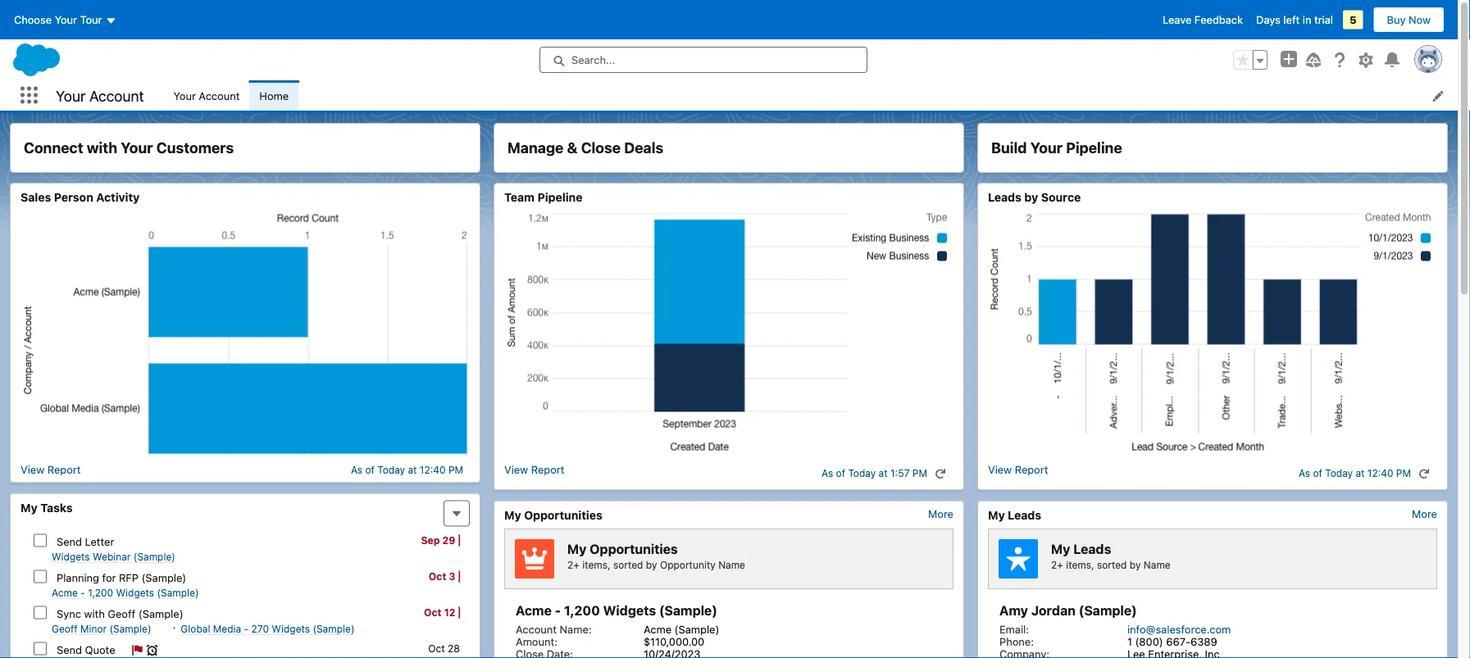 Task type: describe. For each thing, give the bounding box(es) containing it.
jordan
[[1032, 603, 1076, 619]]

my leads
[[988, 509, 1042, 522]]

1:​57
[[891, 468, 910, 479]]

leave feedback link
[[1163, 14, 1243, 26]]

your up connect
[[56, 87, 86, 104]]

trial
[[1315, 14, 1334, 26]]

planning
[[57, 572, 99, 584]]

search... button
[[540, 47, 868, 73]]

geoff minor (sample)
[[52, 624, 151, 635]]

28
[[448, 643, 460, 655]]

1 horizontal spatial as of today at 12:​40 pm
[[1299, 468, 1412, 479]]

your up activity
[[121, 139, 153, 157]]

6389
[[1191, 636, 1218, 648]]

connect
[[24, 139, 83, 157]]

oct 28
[[428, 643, 460, 655]]

oct 3
[[429, 571, 456, 583]]

(800)
[[1136, 636, 1164, 648]]

buy
[[1387, 14, 1406, 26]]

your account inside list
[[173, 89, 240, 102]]

my leads link
[[988, 508, 1042, 522]]

my leads 2+ items, sorted by name
[[1051, 541, 1171, 571]]

team
[[504, 191, 535, 204]]

leave feedback
[[1163, 14, 1243, 26]]

$110,000.00
[[644, 636, 705, 648]]

sep
[[421, 535, 440, 547]]

2+ for &
[[568, 560, 580, 571]]

view report for deals
[[504, 464, 565, 476]]

today for build your pipeline
[[1326, 468, 1353, 479]]

0 horizontal spatial 12:​40
[[420, 464, 446, 476]]

widgets up $110,000.00
[[603, 603, 656, 619]]

as for build your pipeline
[[1299, 468, 1311, 479]]

667-
[[1167, 636, 1191, 648]]

0 horizontal spatial geoff
[[52, 624, 78, 635]]

person
[[54, 191, 93, 204]]

view report link for deals
[[504, 464, 565, 484]]

0 horizontal spatial as
[[351, 464, 363, 476]]

1 horizontal spatial by
[[1025, 191, 1039, 204]]

home link
[[250, 80, 299, 111]]

now
[[1409, 14, 1431, 26]]

1
[[1128, 636, 1133, 648]]

send quote link
[[57, 644, 115, 656]]

leads for my leads
[[1008, 509, 1042, 522]]

270
[[251, 624, 269, 635]]

1 vertical spatial acme
[[516, 603, 552, 619]]

5
[[1350, 14, 1357, 26]]

0 horizontal spatial at
[[408, 464, 417, 476]]

send quote
[[57, 644, 115, 656]]

widgets inside send letter widgets webinar (sample)
[[52, 552, 90, 563]]

planning for rfp (sample)
[[57, 572, 186, 584]]

0 horizontal spatial today
[[378, 464, 405, 476]]

build
[[992, 139, 1027, 157]]

tour
[[80, 14, 102, 26]]

amy jordan (sample)
[[1000, 603, 1137, 619]]

3 report from the left
[[1015, 464, 1049, 476]]

source
[[1041, 191, 1081, 204]]

0 horizontal spatial pipeline
[[538, 191, 583, 204]]

search...
[[572, 54, 616, 66]]

more for build your pipeline
[[1412, 508, 1438, 520]]

choose your tour
[[14, 14, 102, 26]]

planning for rfp (sample) link
[[57, 572, 186, 584]]

2 horizontal spatial acme
[[644, 623, 672, 636]]

pm for manage
[[913, 468, 928, 479]]

0 horizontal spatial 1,200
[[88, 588, 113, 599]]

my for my leads
[[988, 509, 1005, 522]]

my opportunities
[[504, 509, 603, 522]]

oct 12
[[424, 607, 456, 619]]

info@salesforce.com
[[1128, 623, 1231, 636]]

my for my tasks
[[21, 501, 38, 515]]

2 horizontal spatial account
[[516, 623, 557, 636]]

text default image
[[935, 468, 946, 480]]

send letter widgets webinar (sample)
[[52, 536, 175, 563]]

info@salesforce.com link
[[1128, 623, 1231, 636]]

global
[[181, 624, 210, 635]]

letter
[[85, 536, 114, 548]]

at for manage & close deals
[[879, 468, 888, 479]]

with for your
[[87, 139, 117, 157]]

today for manage & close deals
[[848, 468, 876, 479]]

acme (sample)
[[644, 623, 720, 636]]

pm for build
[[1397, 468, 1412, 479]]

send letter link
[[57, 536, 114, 548]]

rfp
[[119, 572, 139, 584]]

email:
[[1000, 623, 1029, 636]]

my tasks
[[21, 501, 73, 515]]

my inside my opportunities 2+ items, sorted by opportunity name
[[568, 541, 587, 557]]

oct for send quote
[[428, 643, 445, 655]]

close
[[581, 139, 621, 157]]

items, for pipeline
[[1066, 560, 1095, 571]]

3 view report from the left
[[988, 464, 1049, 476]]

3 view from the left
[[988, 464, 1012, 476]]

manage & close deals
[[508, 139, 664, 157]]

0 horizontal spatial account
[[89, 87, 144, 104]]

view for deals
[[504, 464, 528, 476]]

my inside the my leads 2+ items, sorted by name
[[1051, 541, 1071, 557]]

1 horizontal spatial account
[[199, 89, 240, 102]]

name:
[[560, 623, 592, 636]]

&
[[567, 139, 578, 157]]

widgets right 270
[[272, 624, 310, 635]]

send for send letter widgets webinar (sample)
[[57, 536, 82, 548]]

3 view report link from the left
[[988, 464, 1049, 484]]

deals
[[624, 139, 664, 157]]

more for manage & close deals
[[929, 508, 954, 520]]

sorted for close
[[613, 560, 643, 571]]

1 vertical spatial oct
[[424, 607, 442, 619]]

your account link
[[164, 80, 250, 111]]

home
[[259, 89, 289, 102]]

geoff minor (sample) link
[[52, 624, 151, 636]]

3
[[449, 571, 456, 583]]

for
[[102, 572, 116, 584]]

sep 29
[[421, 535, 456, 547]]

at for build your pipeline
[[1356, 468, 1365, 479]]

sync with geoff (sample) link
[[57, 608, 183, 620]]

tasks
[[40, 501, 73, 515]]

oct for planning for rfp (sample)
[[429, 571, 446, 583]]

opportunities for my opportunities
[[524, 509, 603, 522]]

media
[[213, 624, 241, 635]]

choose
[[14, 14, 52, 26]]

by for manage & close deals
[[646, 560, 657, 571]]



Task type: vqa. For each thing, say whether or not it's contained in the screenshot.
Opportunities related to My Opportunities
yes



Task type: locate. For each thing, give the bounding box(es) containing it.
acme down opportunity
[[644, 623, 672, 636]]

view report up my opportunities link
[[504, 464, 565, 476]]

group
[[1234, 50, 1268, 70]]

opportunities inside my opportunities 2+ items, sorted by opportunity name
[[590, 541, 678, 557]]

sorted inside my opportunities 2+ items, sorted by opportunity name
[[613, 560, 643, 571]]

2 vertical spatial oct
[[428, 643, 445, 655]]

1 horizontal spatial more
[[1412, 508, 1438, 520]]

as of today at 12:​40 pm up sep
[[351, 464, 463, 476]]

0 horizontal spatial view report
[[21, 464, 81, 476]]

my inside my leads link
[[988, 509, 1005, 522]]

1 more from the left
[[929, 508, 954, 520]]

view report
[[21, 464, 81, 476], [504, 464, 565, 476], [988, 464, 1049, 476]]

list
[[164, 80, 1458, 111]]

2 view from the left
[[504, 464, 528, 476]]

your account up customers
[[173, 89, 240, 102]]

1,200
[[88, 588, 113, 599], [564, 603, 600, 619]]

0 horizontal spatial view report link
[[21, 464, 81, 476]]

1,200 up name:
[[564, 603, 600, 619]]

as for manage & close deals
[[822, 468, 833, 479]]

1 horizontal spatial view report link
[[504, 464, 565, 484]]

12:​40 left text default image
[[1368, 468, 1394, 479]]

my for my opportunities
[[504, 509, 521, 522]]

0 horizontal spatial view
[[21, 464, 44, 476]]

1 2+ from the left
[[568, 560, 580, 571]]

0 horizontal spatial -
[[80, 588, 85, 599]]

your
[[55, 14, 77, 26], [56, 87, 86, 104], [173, 89, 196, 102], [121, 139, 153, 157], [1031, 139, 1063, 157]]

1 vertical spatial geoff
[[52, 624, 78, 635]]

today
[[378, 464, 405, 476], [848, 468, 876, 479], [1326, 468, 1353, 479]]

1 horizontal spatial report
[[531, 464, 565, 476]]

0 horizontal spatial report
[[47, 464, 81, 476]]

1 horizontal spatial -
[[244, 624, 249, 635]]

connect with your customers
[[24, 139, 234, 157]]

acme
[[52, 588, 78, 599], [516, 603, 552, 619], [644, 623, 672, 636]]

2 horizontal spatial as
[[1299, 468, 1311, 479]]

0 vertical spatial opportunities
[[524, 509, 603, 522]]

days
[[1257, 14, 1281, 26]]

buy now button
[[1373, 7, 1445, 33]]

more link down text default icon
[[929, 508, 954, 520]]

sales
[[21, 191, 51, 204]]

0 horizontal spatial acme
[[52, 588, 78, 599]]

acme up account name:
[[516, 603, 552, 619]]

with up minor in the bottom left of the page
[[84, 608, 105, 620]]

0 vertical spatial 1,200
[[88, 588, 113, 599]]

name right opportunity
[[719, 560, 746, 571]]

pipeline right team
[[538, 191, 583, 204]]

1 vertical spatial -
[[555, 603, 561, 619]]

2 vertical spatial acme
[[644, 623, 672, 636]]

more link for manage & close deals
[[929, 508, 954, 520]]

1 horizontal spatial today
[[848, 468, 876, 479]]

geoff down 'sync' on the left bottom
[[52, 624, 78, 635]]

1 horizontal spatial sorted
[[1097, 560, 1127, 571]]

1 horizontal spatial as
[[822, 468, 833, 479]]

send for send quote
[[57, 644, 82, 656]]

12
[[444, 607, 456, 619]]

sorted inside the my leads 2+ items, sorted by name
[[1097, 560, 1127, 571]]

29
[[443, 535, 456, 547]]

2 horizontal spatial at
[[1356, 468, 1365, 479]]

1 horizontal spatial more link
[[1412, 508, 1438, 520]]

customers
[[156, 139, 234, 157]]

send inside send letter widgets webinar (sample)
[[57, 536, 82, 548]]

minor
[[80, 624, 107, 635]]

global media - 270 widgets (sample)
[[181, 624, 355, 635]]

global media - 270 widgets (sample) link
[[181, 624, 355, 636]]

more down text default image
[[1412, 508, 1438, 520]]

2 2+ from the left
[[1051, 560, 1064, 571]]

name inside the my leads 2+ items, sorted by name
[[1144, 560, 1171, 571]]

oct left 3
[[429, 571, 446, 583]]

list containing your account
[[164, 80, 1458, 111]]

my opportunities link
[[504, 508, 603, 522]]

1 view report link from the left
[[21, 464, 81, 476]]

0 horizontal spatial sorted
[[613, 560, 643, 571]]

0 vertical spatial leads
[[988, 191, 1022, 204]]

items, inside my opportunities 2+ items, sorted by opportunity name
[[582, 560, 611, 571]]

name up info@salesforce.com link
[[1144, 560, 1171, 571]]

view report up my tasks
[[21, 464, 81, 476]]

amount:
[[516, 636, 558, 648]]

2 horizontal spatial view report
[[988, 464, 1049, 476]]

your up customers
[[173, 89, 196, 102]]

0 vertical spatial with
[[87, 139, 117, 157]]

2 horizontal spatial by
[[1130, 560, 1141, 571]]

(sample) inside send letter widgets webinar (sample)
[[134, 552, 175, 563]]

1 (800) 667-6389
[[1128, 636, 1218, 648]]

1 horizontal spatial view report
[[504, 464, 565, 476]]

1 view report from the left
[[21, 464, 81, 476]]

by left source
[[1025, 191, 1039, 204]]

- down 'planning' in the left bottom of the page
[[80, 588, 85, 599]]

2 horizontal spatial view report link
[[988, 464, 1049, 484]]

team pipeline
[[504, 191, 583, 204]]

1 horizontal spatial 1,200
[[564, 603, 600, 619]]

2+
[[568, 560, 580, 571], [1051, 560, 1064, 571]]

pm right 1:​57
[[913, 468, 928, 479]]

account
[[89, 87, 144, 104], [199, 89, 240, 102], [516, 623, 557, 636]]

1 items, from the left
[[582, 560, 611, 571]]

by inside the my leads 2+ items, sorted by name
[[1130, 560, 1141, 571]]

2+ for your
[[1051, 560, 1064, 571]]

1 vertical spatial with
[[84, 608, 105, 620]]

2 view report link from the left
[[504, 464, 565, 484]]

acme - 1,200 widgets (sample) link
[[52, 588, 199, 600]]

1 horizontal spatial 2+
[[1051, 560, 1064, 571]]

sorted
[[613, 560, 643, 571], [1097, 560, 1127, 571]]

sorted for pipeline
[[1097, 560, 1127, 571]]

choose your tour button
[[13, 7, 118, 33]]

2 more from the left
[[1412, 508, 1438, 520]]

widgets down rfp
[[116, 588, 154, 599]]

0 horizontal spatial acme - 1,200 widgets (sample)
[[52, 588, 199, 599]]

0 vertical spatial acme - 1,200 widgets (sample)
[[52, 588, 199, 599]]

leave
[[1163, 14, 1192, 26]]

show more my opportunities records element
[[929, 508, 954, 520]]

by inside my opportunities 2+ items, sorted by opportunity name
[[646, 560, 657, 571]]

0 horizontal spatial name
[[719, 560, 746, 571]]

by left opportunity
[[646, 560, 657, 571]]

2+ down my opportunities link
[[568, 560, 580, 571]]

your right build
[[1031, 139, 1063, 157]]

0 vertical spatial -
[[80, 588, 85, 599]]

0 horizontal spatial 2+
[[568, 560, 580, 571]]

items, up 'amy jordan (sample)'
[[1066, 560, 1095, 571]]

text default image
[[1419, 468, 1430, 480]]

by up "1"
[[1130, 560, 1141, 571]]

widgets webinar (sample) link
[[52, 552, 175, 564]]

1 send from the top
[[57, 536, 82, 548]]

0 vertical spatial send
[[57, 536, 82, 548]]

activity
[[96, 191, 140, 204]]

0 vertical spatial oct
[[429, 571, 446, 583]]

name inside my opportunities 2+ items, sorted by opportunity name
[[719, 560, 746, 571]]

1 horizontal spatial your account
[[173, 89, 240, 102]]

opportunities
[[524, 509, 603, 522], [590, 541, 678, 557]]

widgets down the send letter link
[[52, 552, 90, 563]]

view for customers
[[21, 464, 44, 476]]

report
[[47, 464, 81, 476], [531, 464, 565, 476], [1015, 464, 1049, 476]]

acme inside acme - 1,200 widgets (sample) link
[[52, 588, 78, 599]]

build your pipeline
[[992, 139, 1123, 157]]

- left 270
[[244, 624, 249, 635]]

feedback
[[1195, 14, 1243, 26]]

your left the tour in the left top of the page
[[55, 14, 77, 26]]

more link for build your pipeline
[[1412, 508, 1438, 520]]

1 horizontal spatial acme - 1,200 widgets (sample)
[[516, 603, 718, 619]]

sorted left opportunity
[[613, 560, 643, 571]]

2 name from the left
[[1144, 560, 1171, 571]]

more link
[[929, 508, 954, 520], [1412, 508, 1438, 520]]

account name:
[[516, 623, 592, 636]]

sorted up 'amy jordan (sample)'
[[1097, 560, 1127, 571]]

1 horizontal spatial geoff
[[108, 608, 136, 620]]

2 horizontal spatial today
[[1326, 468, 1353, 479]]

at
[[408, 464, 417, 476], [879, 468, 888, 479], [1356, 468, 1365, 479]]

widgets
[[52, 552, 90, 563], [116, 588, 154, 599], [603, 603, 656, 619], [272, 624, 310, 635]]

0 horizontal spatial as of today at 12:​40 pm
[[351, 464, 463, 476]]

your inside 'dropdown button'
[[55, 14, 77, 26]]

2+ inside the my leads 2+ items, sorted by name
[[1051, 560, 1064, 571]]

0 vertical spatial pipeline
[[1066, 139, 1123, 157]]

more down text default icon
[[929, 508, 954, 520]]

1 horizontal spatial name
[[1144, 560, 1171, 571]]

account left name:
[[516, 623, 557, 636]]

pm left text default image
[[1397, 468, 1412, 479]]

0 horizontal spatial of
[[365, 464, 375, 476]]

view up my opportunities link
[[504, 464, 528, 476]]

sync with geoff (sample)
[[57, 608, 183, 620]]

by
[[1025, 191, 1039, 204], [646, 560, 657, 571], [1130, 560, 1141, 571]]

oct left 28
[[428, 643, 445, 655]]

name
[[719, 560, 746, 571], [1144, 560, 1171, 571]]

2 horizontal spatial report
[[1015, 464, 1049, 476]]

leads by source
[[988, 191, 1081, 204]]

manage
[[508, 139, 564, 157]]

report for deals
[[531, 464, 565, 476]]

leads
[[988, 191, 1022, 204], [1008, 509, 1042, 522], [1074, 541, 1112, 557]]

0 horizontal spatial items,
[[582, 560, 611, 571]]

2 view report from the left
[[504, 464, 565, 476]]

of for manage & close deals
[[836, 468, 846, 479]]

1 sorted from the left
[[613, 560, 643, 571]]

1 vertical spatial acme - 1,200 widgets (sample)
[[516, 603, 718, 619]]

items, for close
[[582, 560, 611, 571]]

report up my leads link
[[1015, 464, 1049, 476]]

view report for customers
[[21, 464, 81, 476]]

1 report from the left
[[47, 464, 81, 476]]

my
[[21, 501, 38, 515], [504, 509, 521, 522], [988, 509, 1005, 522], [568, 541, 587, 557], [1051, 541, 1071, 557]]

geoff down acme - 1,200 widgets (sample) link
[[108, 608, 136, 620]]

sync
[[57, 608, 81, 620]]

12:​40
[[420, 464, 446, 476], [1368, 468, 1394, 479]]

webinar
[[93, 552, 131, 563]]

0 vertical spatial geoff
[[108, 608, 136, 620]]

1 horizontal spatial at
[[879, 468, 888, 479]]

0 horizontal spatial more
[[929, 508, 954, 520]]

1 view from the left
[[21, 464, 44, 476]]

account up "connect with your customers"
[[89, 87, 144, 104]]

acme down 'planning' in the left bottom of the page
[[52, 588, 78, 599]]

show more my leads records element
[[1412, 508, 1438, 520]]

0 horizontal spatial your account
[[56, 87, 144, 104]]

sales person activity
[[21, 191, 140, 204]]

1 vertical spatial send
[[57, 644, 82, 656]]

acme - 1,200 widgets (sample) down rfp
[[52, 588, 199, 599]]

12:​40 up sep
[[420, 464, 446, 476]]

send
[[57, 536, 82, 548], [57, 644, 82, 656]]

more
[[929, 508, 954, 520], [1412, 508, 1438, 520]]

oct left the "12"
[[424, 607, 442, 619]]

account left home
[[199, 89, 240, 102]]

2 report from the left
[[531, 464, 565, 476]]

send left letter
[[57, 536, 82, 548]]

view report up my leads link
[[988, 464, 1049, 476]]

as of today at 1:​57 pm
[[822, 468, 928, 479]]

2 vertical spatial -
[[244, 624, 249, 635]]

2 horizontal spatial of
[[1314, 468, 1323, 479]]

view report link for customers
[[21, 464, 81, 476]]

2 horizontal spatial view
[[988, 464, 1012, 476]]

1 horizontal spatial of
[[836, 468, 846, 479]]

more link down text default image
[[1412, 508, 1438, 520]]

1 more link from the left
[[929, 508, 954, 520]]

2 sorted from the left
[[1097, 560, 1127, 571]]

leads inside the my leads 2+ items, sorted by name
[[1074, 541, 1112, 557]]

2 horizontal spatial -
[[555, 603, 561, 619]]

0 horizontal spatial by
[[646, 560, 657, 571]]

view up 'my leads'
[[988, 464, 1012, 476]]

2 more link from the left
[[1412, 508, 1438, 520]]

2 vertical spatial leads
[[1074, 541, 1112, 557]]

2+ up jordan
[[1051, 560, 1064, 571]]

1 vertical spatial pipeline
[[538, 191, 583, 204]]

report for customers
[[47, 464, 81, 476]]

1 vertical spatial leads
[[1008, 509, 1042, 522]]

0 horizontal spatial more link
[[929, 508, 954, 520]]

1 horizontal spatial acme
[[516, 603, 552, 619]]

1 horizontal spatial 12:​40
[[1368, 468, 1394, 479]]

view report link up my tasks
[[21, 464, 81, 476]]

amy
[[1000, 603, 1029, 619]]

send left quote
[[57, 644, 82, 656]]

view up my tasks
[[21, 464, 44, 476]]

my inside my opportunities link
[[504, 509, 521, 522]]

report up tasks
[[47, 464, 81, 476]]

items, down my opportunities link
[[582, 560, 611, 571]]

1 vertical spatial 1,200
[[564, 603, 600, 619]]

pipeline up source
[[1066, 139, 1123, 157]]

with for geoff
[[84, 608, 105, 620]]

1 name from the left
[[719, 560, 746, 571]]

leads for my leads 2+ items, sorted by name
[[1074, 541, 1112, 557]]

your account up "connect with your customers"
[[56, 87, 144, 104]]

1 horizontal spatial pipeline
[[1066, 139, 1123, 157]]

0 horizontal spatial pm
[[449, 464, 463, 476]]

buy now
[[1387, 14, 1431, 26]]

acme - 1,200 widgets (sample) up name:
[[516, 603, 718, 619]]

2 horizontal spatial pm
[[1397, 468, 1412, 479]]

view report link up my leads link
[[988, 464, 1049, 484]]

1,200 down for
[[88, 588, 113, 599]]

items, inside the my leads 2+ items, sorted by name
[[1066, 560, 1095, 571]]

phone:
[[1000, 636, 1034, 648]]

2+ inside my opportunities 2+ items, sorted by opportunity name
[[568, 560, 580, 571]]

0 vertical spatial acme
[[52, 588, 78, 599]]

opportunities for my opportunities 2+ items, sorted by opportunity name
[[590, 541, 678, 557]]

of for build your pipeline
[[1314, 468, 1323, 479]]

in
[[1303, 14, 1312, 26]]

opportunity
[[660, 560, 716, 571]]

of
[[365, 464, 375, 476], [836, 468, 846, 479], [1314, 468, 1323, 479]]

by for build your pipeline
[[1130, 560, 1141, 571]]

2 send from the top
[[57, 644, 82, 656]]

1 horizontal spatial pm
[[913, 468, 928, 479]]

1 horizontal spatial items,
[[1066, 560, 1095, 571]]

days left in trial
[[1257, 14, 1334, 26]]

- up account name:
[[555, 603, 561, 619]]

view report link up my opportunities link
[[504, 464, 565, 484]]

pm up 29
[[449, 464, 463, 476]]

1 vertical spatial opportunities
[[590, 541, 678, 557]]

with right connect
[[87, 139, 117, 157]]

2 items, from the left
[[1066, 560, 1095, 571]]

as of today at 12:​40 pm left text default image
[[1299, 468, 1412, 479]]

1 horizontal spatial view
[[504, 464, 528, 476]]

report up my opportunities link
[[531, 464, 565, 476]]



